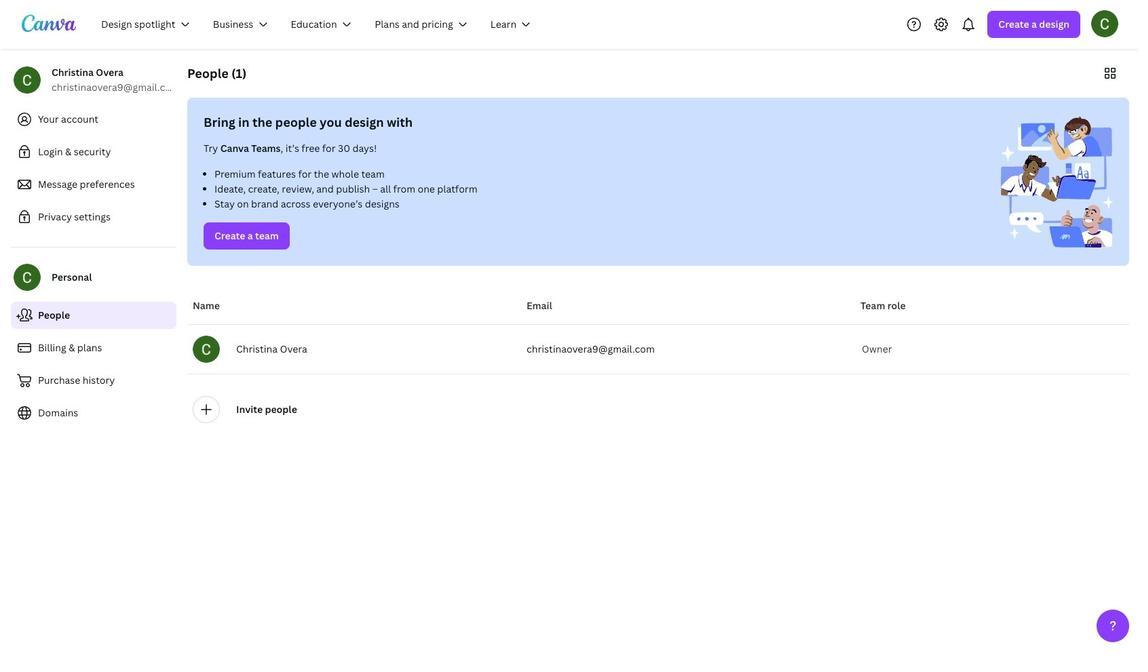 Task type: vqa. For each thing, say whether or not it's contained in the screenshot.
Top level navigation element
yes



Task type: locate. For each thing, give the bounding box(es) containing it.
list
[[204, 167, 648, 212]]

christina overa image
[[1092, 10, 1119, 37]]



Task type: describe. For each thing, give the bounding box(es) containing it.
top level navigation element
[[92, 11, 545, 38]]



